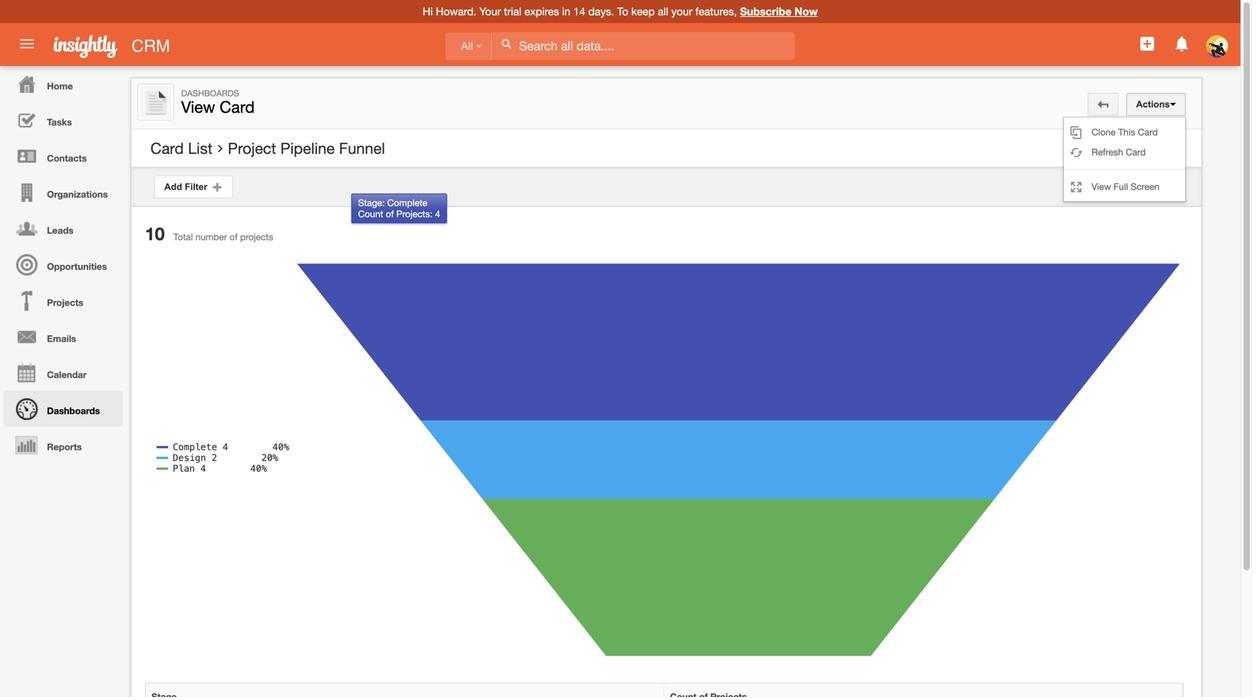 Task type: vqa. For each thing, say whether or not it's contained in the screenshot.
Back IMAGE
yes



Task type: describe. For each thing, give the bounding box(es) containing it.
calendar link
[[4, 355, 123, 391]]

organizations
[[47, 189, 108, 200]]

home
[[47, 81, 73, 91]]

actions
[[1136, 99, 1170, 109]]

4
[[435, 208, 440, 219]]

projects
[[47, 297, 83, 308]]

opportunities
[[47, 261, 107, 272]]

screen
[[1131, 181, 1160, 192]]

10
[[145, 223, 165, 244]]

add filter link
[[154, 175, 233, 198]]

dashboards link
[[4, 391, 123, 427]]

leads link
[[4, 210, 123, 246]]

expires
[[524, 5, 559, 18]]

in
[[562, 5, 570, 18]]

list
[[188, 139, 212, 157]]

14
[[573, 5, 585, 18]]

project
[[228, 139, 276, 157]]

full
[[1114, 181, 1128, 192]]

total number of projects
[[173, 231, 273, 242]]

refresh card button
[[1064, 142, 1185, 162]]

count
[[358, 208, 383, 219]]

actions button
[[1126, 93, 1186, 116]]

add filter
[[164, 182, 212, 192]]

stage:
[[358, 197, 385, 208]]

card inside dashboards view card
[[220, 97, 255, 116]]

home link
[[4, 66, 123, 102]]

card inside button
[[1138, 127, 1158, 137]]

hi howard. your trial expires in 14 days. to keep all your features, subscribe now
[[423, 5, 818, 18]]

tasks
[[47, 117, 72, 127]]

of inside stage: complete count of projects: 4
[[386, 208, 394, 219]]

calendar
[[47, 369, 87, 380]]

navigation containing home
[[0, 66, 123, 463]]

all link
[[446, 33, 492, 60]]

funnel
[[339, 139, 385, 157]]

trial
[[504, 5, 521, 18]]

card inside button
[[1126, 147, 1146, 157]]

subscribe
[[740, 5, 792, 18]]

number
[[195, 231, 227, 242]]

view full screen link
[[1064, 177, 1185, 197]]



Task type: locate. For each thing, give the bounding box(es) containing it.
Search all data.... text field
[[492, 32, 795, 60]]

tasks link
[[4, 102, 123, 138]]

1 horizontal spatial dashboards
[[181, 88, 239, 98]]

all
[[461, 40, 473, 52]]

1 horizontal spatial of
[[386, 208, 394, 219]]

of right count
[[386, 208, 394, 219]]

view inside dashboards view card
[[181, 97, 215, 116]]

dashboards view card
[[181, 88, 255, 116]]

project pipeline funnel
[[228, 139, 385, 157]]

dashboards for dashboards
[[47, 405, 100, 416]]

refresh
[[1092, 147, 1123, 157]]

dashboards
[[181, 88, 239, 98], [47, 405, 100, 416]]

clone this card button
[[1064, 122, 1185, 142]]

card list
[[150, 139, 212, 157]]

plus image
[[212, 182, 223, 192]]

dashboards right card image
[[181, 88, 239, 98]]

0 vertical spatial of
[[386, 208, 394, 219]]

card up project
[[220, 97, 255, 116]]

view
[[181, 97, 215, 116], [1092, 181, 1111, 192]]

to
[[617, 5, 628, 18]]

dashboards up the reports link
[[47, 405, 100, 416]]

stage: complete count of projects: 4
[[358, 197, 440, 219]]

0 horizontal spatial view
[[181, 97, 215, 116]]

dashboards inside dashboards view card
[[181, 88, 239, 98]]

your
[[671, 5, 692, 18]]

0 vertical spatial view
[[181, 97, 215, 116]]

refresh card
[[1092, 147, 1146, 157]]

crm
[[132, 36, 170, 56]]

navigation
[[0, 66, 123, 463]]

pipeline
[[280, 139, 335, 157]]

card image
[[140, 87, 171, 117]]

card list link
[[150, 139, 212, 158]]

contacts
[[47, 153, 87, 164]]

hi
[[423, 5, 433, 18]]

leads
[[47, 225, 73, 236]]

clone
[[1092, 127, 1116, 137]]

keep
[[631, 5, 655, 18]]

row
[[146, 684, 1183, 697]]

all
[[658, 5, 668, 18]]

add
[[164, 182, 182, 192]]

clone this card
[[1092, 127, 1158, 137]]

card right this
[[1138, 127, 1158, 137]]

howard.
[[436, 5, 476, 18]]

view up list
[[181, 97, 215, 116]]

notifications image
[[1173, 35, 1191, 53]]

filter
[[185, 182, 207, 192]]

view full screen
[[1092, 181, 1160, 192]]

complete
[[387, 197, 427, 208]]

organizations link
[[4, 174, 123, 210]]

1 vertical spatial of
[[230, 231, 238, 242]]

1 vertical spatial view
[[1092, 181, 1111, 192]]

your
[[479, 5, 501, 18]]

dashboards for dashboards view card
[[181, 88, 239, 98]]

of
[[386, 208, 394, 219], [230, 231, 238, 242]]

reports
[[47, 441, 82, 452]]

total
[[173, 231, 193, 242]]

features,
[[695, 5, 737, 18]]

back image
[[1098, 99, 1109, 110]]

of right "number"
[[230, 231, 238, 242]]

view inside view full screen link
[[1092, 181, 1111, 192]]

0 horizontal spatial of
[[230, 231, 238, 242]]

reports link
[[4, 427, 123, 463]]

this
[[1118, 127, 1135, 137]]

card
[[220, 97, 255, 116], [1138, 127, 1158, 137], [150, 139, 184, 157], [1126, 147, 1146, 157]]

1 vertical spatial dashboards
[[47, 405, 100, 416]]

view left "full"
[[1092, 181, 1111, 192]]

emails
[[47, 333, 76, 344]]

emails link
[[4, 319, 123, 355]]

days.
[[588, 5, 614, 18]]

white image
[[501, 38, 511, 49]]

projects
[[240, 231, 273, 242]]

0 vertical spatial dashboards
[[181, 88, 239, 98]]

card left list
[[150, 139, 184, 157]]

0 horizontal spatial dashboards
[[47, 405, 100, 416]]

now
[[795, 5, 818, 18]]

opportunities link
[[4, 246, 123, 283]]

1 horizontal spatial view
[[1092, 181, 1111, 192]]

projects:
[[396, 208, 433, 219]]

projects link
[[4, 283, 123, 319]]

subscribe now link
[[740, 5, 818, 18]]

contacts link
[[4, 138, 123, 174]]

card down this
[[1126, 147, 1146, 157]]



